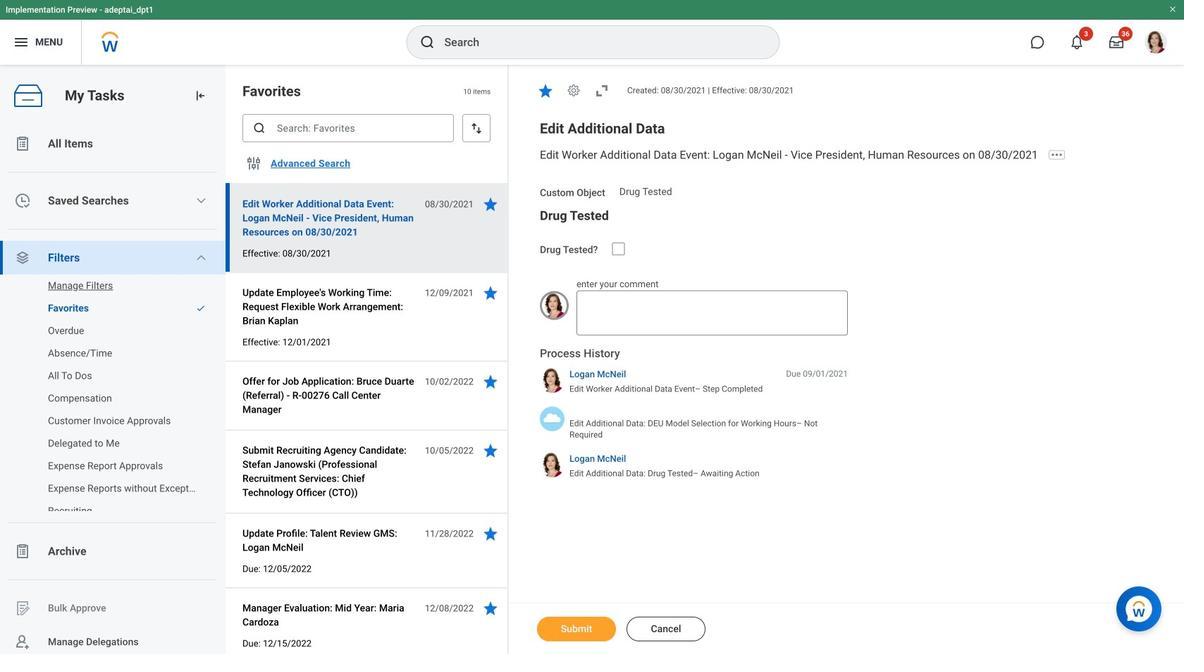 Task type: locate. For each thing, give the bounding box(es) containing it.
0 vertical spatial star image
[[482, 285, 499, 302]]

perspective image
[[14, 250, 31, 266]]

0 vertical spatial search image
[[419, 34, 436, 51]]

sort image
[[469, 121, 484, 135]]

list
[[0, 127, 226, 655], [0, 272, 226, 526]]

banner
[[0, 0, 1184, 65]]

None text field
[[577, 291, 848, 336]]

1 vertical spatial star image
[[482, 601, 499, 617]]

Search Workday  search field
[[444, 27, 750, 58]]

drug tested element
[[619, 187, 672, 197]]

group
[[540, 208, 1156, 257]]

star image
[[482, 285, 499, 302], [482, 601, 499, 617]]

clipboard image
[[14, 135, 31, 152]]

star image
[[537, 82, 554, 99], [482, 196, 499, 213], [482, 374, 499, 391], [482, 443, 499, 460], [482, 526, 499, 543]]

gear image
[[567, 83, 581, 98]]

0 horizontal spatial search image
[[252, 121, 266, 135]]

chevron down image
[[195, 195, 207, 207]]

1 horizontal spatial search image
[[419, 34, 436, 51]]

item list element
[[226, 65, 509, 655]]

1 vertical spatial search image
[[252, 121, 266, 135]]

search image
[[419, 34, 436, 51], [252, 121, 266, 135]]

transformation import image
[[193, 89, 207, 103]]

employee's photo (logan mcneil) image
[[540, 291, 569, 320]]



Task type: vqa. For each thing, say whether or not it's contained in the screenshot.
Profile Logan McNeil Icon
yes



Task type: describe. For each thing, give the bounding box(es) containing it.
process history region
[[540, 346, 848, 485]]

2 list from the top
[[0, 272, 226, 526]]

close environment banner image
[[1169, 5, 1177, 13]]

configure image
[[245, 155, 262, 172]]

clock check image
[[14, 192, 31, 209]]

1 list from the top
[[0, 127, 226, 655]]

fullscreen image
[[594, 82, 610, 99]]

user plus image
[[14, 634, 31, 651]]

chevron down image
[[195, 252, 207, 264]]

1 star image from the top
[[482, 285, 499, 302]]

notifications large image
[[1070, 35, 1084, 49]]

inbox large image
[[1110, 35, 1124, 49]]

2 star image from the top
[[482, 601, 499, 617]]

profile logan mcneil image
[[1145, 31, 1167, 56]]

justify image
[[13, 34, 30, 51]]

edit worker additional data event: logan mcneil - vice president, human resources on 08/30/2021 element
[[540, 149, 1047, 162]]

rename image
[[14, 601, 31, 617]]

Search: Favorites text field
[[242, 114, 454, 142]]

check image
[[196, 304, 206, 314]]

clipboard image
[[14, 543, 31, 560]]



